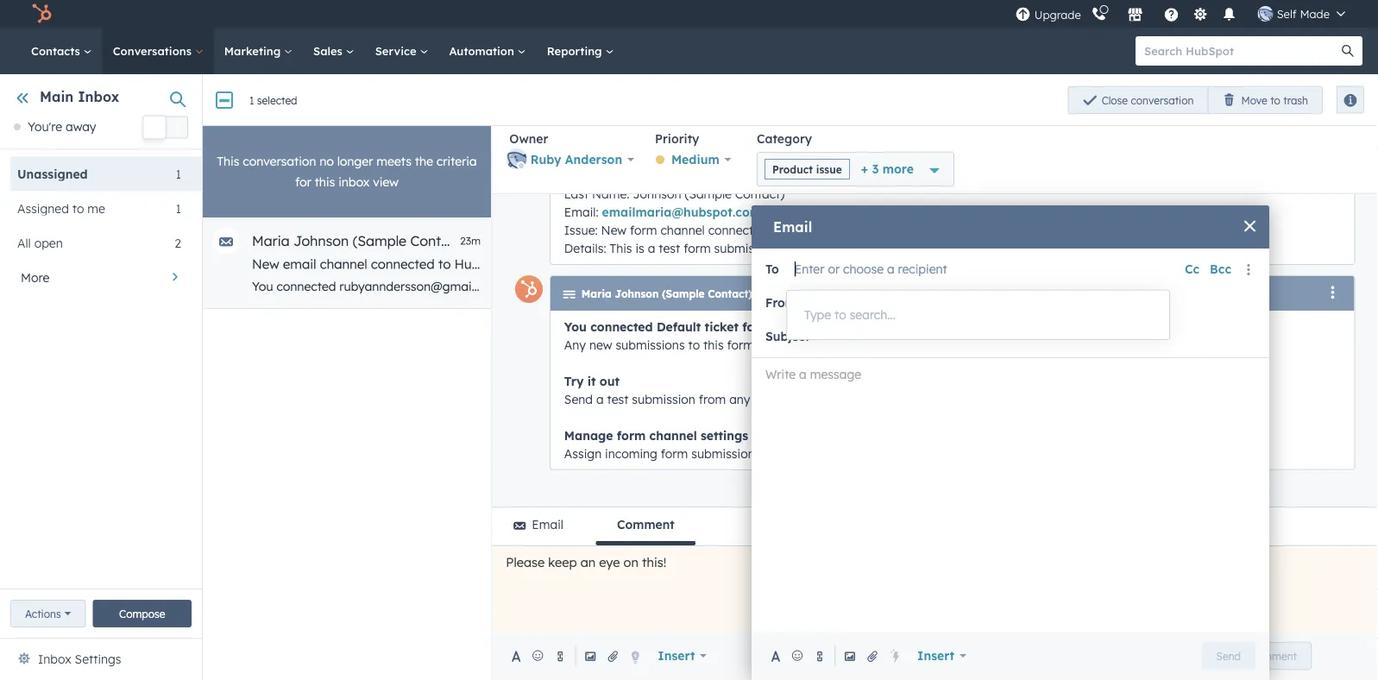 Task type: vqa. For each thing, say whether or not it's contained in the screenshot.
Your Preferences element
no



Task type: locate. For each thing, give the bounding box(es) containing it.
0 vertical spatial an
[[1168, 279, 1182, 294]]

2 vertical spatial contact)
[[707, 287, 752, 300]]

0 horizontal spatial it
[[587, 373, 596, 388]]

0 vertical spatial you
[[252, 279, 273, 294]]

out inside maria johnson (sample contact) 23m new email channel connected to hubspot you connected rubyanndersson@gmail.com any new emails sent to this address will also appear here. choose what you'd like to do next:  try it out send yourself an email at <a href = 'mailto:rubyannd
[[1065, 279, 1084, 294]]

to right type
[[835, 307, 846, 322]]

contact) inside maria johnson (sample contact) 23m new email channel connected to hubspot you connected rubyanndersson@gmail.com any new emails sent to this address will also appear here. choose what you'd like to do next:  try it out send yourself an email at <a href = 'mailto:rubyannd
[[410, 232, 467, 249]]

or
[[828, 261, 840, 276]]

0 horizontal spatial insert
[[658, 648, 695, 663]]

send inside try it out send a test submission from any page where your form is published.
[[564, 391, 592, 406]]

2 horizontal spatial this
[[703, 337, 723, 352]]

hubspot
[[454, 256, 508, 272]]

next: up type to search... button
[[1003, 279, 1030, 294]]

1 horizontal spatial your
[[824, 391, 849, 406]]

new inside maria johnson (sample contact) 23m new email channel connected to hubspot you connected rubyanndersson@gmail.com any new emails sent to this address will also appear here. choose what you'd like to do next:  try it out send yourself an email at <a href = 'mailto:rubyannd
[[252, 256, 279, 272]]

submissions inside you connected default ticket form (nov 1, 2023 11:28:05 am) any new submissions to this form will also appear here as tickets. choose what you'd like to do next:
[[615, 337, 684, 352]]

test inside last name: johnson (sample contact) email: emailmaria@hubspot.com issue: new form channel connected details: this is a test form submission
[[658, 240, 680, 255]]

)
[[1092, 295, 1096, 310]]

0 horizontal spatial out
[[599, 373, 619, 388]]

open group
[[249, 86, 365, 113]]

is left published.
[[883, 391, 892, 406]]

0 horizontal spatial any
[[505, 279, 527, 294]]

you
[[252, 279, 273, 294], [564, 319, 586, 334]]

is up maria johnson (sample contact)
[[635, 240, 644, 255]]

email down cc
[[1185, 279, 1217, 294]]

service
[[375, 44, 420, 58]]

11:28 am
[[773, 287, 815, 300]]

1 horizontal spatial insert
[[917, 648, 955, 663]]

johnson left address
[[615, 287, 658, 300]]

your inside manage form channel settings assign incoming form submissions to your team.
[[779, 446, 804, 461]]

0 horizontal spatial rubyanndersson@gmail.com
[[339, 279, 502, 294]]

settings image
[[1193, 7, 1208, 23]]

will down (nov
[[757, 337, 775, 352]]

rubyanndersson@gmail.com down hubspot
[[339, 279, 502, 294]]

also left the more info icon at the right
[[733, 279, 756, 294]]

marketplaces image
[[1128, 8, 1143, 23]]

any down hubspot
[[505, 279, 527, 294]]

0 horizontal spatial do
[[984, 279, 999, 294]]

2 vertical spatial a
[[596, 391, 603, 406]]

1 horizontal spatial do
[[1087, 337, 1102, 352]]

0 horizontal spatial email
[[532, 517, 564, 532]]

2 horizontal spatial send
[[1216, 649, 1241, 662]]

0 horizontal spatial an
[[580, 554, 596, 570]]

0 horizontal spatial what
[[881, 279, 909, 294]]

product
[[772, 163, 813, 176]]

submission left from
[[632, 391, 695, 406]]

menu containing self made
[[1014, 0, 1357, 28]]

calling icon button
[[1085, 2, 1114, 25]]

submissions
[[615, 337, 684, 352], [691, 446, 760, 461]]

conversation inside this conversation no longer meets the criteria for this inbox view
[[243, 154, 316, 169]]

your inside try it out send a test submission from any page where your form is published.
[[824, 391, 849, 406]]

0 vertical spatial what
[[881, 279, 909, 294]]

upgrade
[[1035, 8, 1081, 22]]

all
[[17, 235, 31, 250]]

0 horizontal spatial a
[[596, 391, 603, 406]]

conversations
[[113, 44, 195, 58]]

new button
[[1240, 86, 1301, 113]]

+ 3 more button
[[850, 152, 925, 186]]

1 horizontal spatial try
[[1033, 279, 1050, 294]]

2 insert from the left
[[917, 648, 955, 663]]

new form channel connected heading
[[492, 74, 1378, 126]]

1 horizontal spatial will
[[757, 337, 775, 352]]

trash
[[1283, 94, 1308, 107]]

a down emailmaria@hubspot.com
[[647, 240, 655, 255]]

a
[[647, 240, 655, 255], [887, 261, 895, 276], [596, 391, 603, 406]]

0 vertical spatial this
[[315, 174, 335, 189]]

contacts link
[[21, 28, 102, 74]]

menu
[[1014, 0, 1357, 28]]

1 vertical spatial contact)
[[410, 232, 467, 249]]

0 horizontal spatial try
[[564, 373, 583, 388]]

contact) for maria johnson (sample contact) 23m new email channel connected to hubspot you connected rubyanndersson@gmail.com any new emails sent to this address will also appear here. choose what you'd like to do next:  try it out send yourself an email at <a href = 'mailto:rubyannd
[[410, 232, 467, 249]]

0 vertical spatial this
[[217, 154, 239, 169]]

do
[[984, 279, 999, 294], [1087, 337, 1102, 352]]

(sample down view on the top
[[353, 232, 406, 249]]

toolbar containing owner
[[506, 131, 1364, 186]]

this down no
[[315, 174, 335, 189]]

23m
[[460, 234, 481, 247]]

this left address
[[640, 279, 660, 294]]

2 vertical spatial this
[[703, 337, 723, 352]]

1 vertical spatial next:
[[1106, 337, 1133, 352]]

enter or choose a recipient
[[795, 261, 947, 276]]

automation
[[449, 44, 518, 58]]

any inside maria johnson (sample contact) 23m new email channel connected to hubspot you connected rubyanndersson@gmail.com any new emails sent to this address will also appear here. choose what you'd like to do next:  try it out send yourself an email at <a href = 'mailto:rubyannd
[[505, 279, 527, 294]]

bcc
[[1210, 261, 1231, 277]]

new down "sent"
[[589, 337, 612, 352]]

contact) for maria johnson (sample contact)
[[707, 287, 752, 300]]

main inbox
[[40, 88, 119, 105]]

no
[[320, 154, 334, 169]]

on
[[624, 554, 639, 570]]

contact) up hubspot
[[410, 232, 467, 249]]

last name: johnson (sample contact) email: emailmaria@hubspot.com issue: new form channel connected details: this is a test form submission
[[564, 186, 784, 255]]

do inside maria johnson (sample contact) 23m new email channel connected to hubspot you connected rubyanndersson@gmail.com any new emails sent to this address will also appear here. choose what you'd like to do next:  try it out send yourself an email at <a href = 'mailto:rubyannd
[[984, 279, 999, 294]]

contact)
[[735, 186, 784, 201], [410, 232, 467, 249], [707, 287, 752, 300]]

conversation right close in the right top of the page
[[1131, 94, 1194, 107]]

type
[[804, 307, 831, 322]]

recipient
[[898, 261, 947, 276]]

1 horizontal spatial insert button
[[906, 639, 978, 673]]

0 vertical spatial (sample
[[684, 186, 731, 201]]

1 vertical spatial inbox
[[38, 652, 71, 667]]

contact) down product
[[735, 186, 784, 201]]

0 vertical spatial test
[[658, 240, 680, 255]]

email inside button
[[532, 517, 564, 532]]

2 vertical spatial johnson
[[615, 287, 658, 300]]

an left the eye
[[580, 554, 596, 570]]

0 vertical spatial a
[[647, 240, 655, 255]]

0 vertical spatial email
[[283, 256, 316, 272]]

address
[[663, 279, 708, 294]]

1 vertical spatial maria
[[581, 287, 611, 300]]

submission inside last name: johnson (sample contact) email: emailmaria@hubspot.com issue: new form channel connected details: this is a test form submission
[[714, 240, 777, 255]]

notifications image
[[1222, 8, 1237, 23]]

email button
[[492, 507, 585, 545]]

submissions down default
[[615, 337, 684, 352]]

is inside last name: johnson (sample contact) email: emailmaria@hubspot.com issue: new form channel connected details: this is a test form submission
[[635, 240, 644, 255]]

1 horizontal spatial is
[[883, 391, 892, 406]]

choose down choose
[[835, 279, 878, 294]]

add comment
[[1228, 649, 1297, 662]]

search button
[[1333, 36, 1363, 66]]

add
[[1228, 649, 1248, 662]]

rubyanndersson@gmail.com inside popup button
[[915, 295, 1088, 310]]

maria johnson (sample contact) 23m new email channel connected to hubspot you connected rubyanndersson@gmail.com any new emails sent to this address will also appear here. choose what you'd like to do next:  try it out send yourself an email at <a href = 'mailto:rubyannd
[[252, 232, 1378, 294]]

to left hubspot
[[438, 256, 451, 272]]

out up manage on the bottom left of the page
[[599, 373, 619, 388]]

you're away
[[28, 119, 96, 134]]

None field
[[795, 252, 808, 286]]

0 horizontal spatial send
[[564, 391, 592, 406]]

johnson down for
[[294, 232, 349, 249]]

to left team.
[[764, 446, 775, 461]]

inbox
[[78, 88, 119, 105], [38, 652, 71, 667]]

channel up incoming
[[649, 428, 697, 443]]

toolbar
[[506, 131, 1364, 186]]

out
[[1065, 279, 1084, 294], [599, 373, 619, 388]]

0 horizontal spatial choose
[[835, 279, 878, 294]]

1 vertical spatial a
[[887, 261, 895, 276]]

1 vertical spatial any
[[564, 337, 586, 352]]

0 vertical spatial johnson
[[633, 186, 681, 201]]

0 horizontal spatial also
[[733, 279, 756, 294]]

close conversation button
[[1068, 86, 1209, 114]]

submission up the to
[[714, 240, 777, 255]]

do up type to search... button
[[984, 279, 999, 294]]

it inside maria johnson (sample contact) 23m new email channel connected to hubspot you connected rubyanndersson@gmail.com any new emails sent to this address will also appear here. choose what you'd like to do next:  try it out send yourself an email at <a href = 'mailto:rubyannd
[[1054, 279, 1061, 294]]

0 horizontal spatial like
[[947, 279, 966, 294]]

notifications button
[[1215, 0, 1244, 28]]

also down (nov
[[779, 337, 802, 352]]

choose
[[843, 261, 884, 276]]

1 vertical spatial you
[[564, 319, 586, 334]]

inbox left settings on the left bottom of page
[[38, 652, 71, 667]]

0 vertical spatial also
[[733, 279, 756, 294]]

search image
[[1342, 45, 1354, 57]]

0 vertical spatial like
[[947, 279, 966, 294]]

new left the emails
[[530, 279, 553, 294]]

1 horizontal spatial also
[[779, 337, 802, 352]]

try up you'd
[[1033, 279, 1050, 294]]

to left me
[[72, 201, 84, 216]]

1 horizontal spatial rubyanndersson@gmail.com
[[915, 295, 1088, 310]]

maria johnson (sample contact) row group
[[203, 126, 1378, 309]]

0 vertical spatial is
[[635, 240, 644, 255]]

a up manage on the bottom left of the page
[[596, 391, 603, 406]]

incoming
[[605, 446, 657, 461]]

1 horizontal spatial email
[[1185, 279, 1217, 294]]

you're away image
[[14, 124, 21, 130]]

0 horizontal spatial this
[[315, 174, 335, 189]]

what up (
[[881, 279, 909, 294]]

priority
[[655, 131, 699, 146]]

medium button
[[655, 148, 743, 168]]

any down the emails
[[564, 337, 586, 352]]

1,
[[807, 319, 817, 334]]

do inside you connected default ticket form (nov 1, 2023 11:28:05 am) any new submissions to this form will also appear here as tickets. choose what you'd like to do next:
[[1087, 337, 1102, 352]]

send inside button
[[1216, 649, 1241, 662]]

(sample up emailmaria@hubspot.com 'link'
[[684, 186, 731, 201]]

johnson
[[633, 186, 681, 201], [294, 232, 349, 249], [615, 287, 658, 300]]

this conversation no longer meets the criteria for this inbox view
[[217, 154, 477, 189]]

1 horizontal spatial next:
[[1106, 337, 1133, 352]]

manage
[[564, 428, 613, 443]]

to right you'd
[[1072, 337, 1084, 352]]

1 vertical spatial what
[[984, 337, 1012, 352]]

0 horizontal spatial conversation
[[243, 154, 316, 169]]

email down for
[[283, 256, 316, 272]]

do down ) at the right
[[1087, 337, 1102, 352]]

None text field
[[817, 319, 1245, 354]]

1 vertical spatial choose
[[938, 337, 981, 352]]

inbox settings link
[[38, 649, 121, 670]]

0 horizontal spatial you
[[252, 279, 273, 294]]

Open button
[[249, 86, 304, 113]]

channel inside last name: johnson (sample contact) email: emailmaria@hubspot.com issue: new form channel connected details: this is a test form submission
[[660, 222, 704, 237]]

to left trash
[[1270, 94, 1281, 107]]

submissions down settings
[[691, 446, 760, 461]]

maria inside maria johnson (sample contact) 23m new email channel connected to hubspot you connected rubyanndersson@gmail.com any new emails sent to this address will also appear here. choose what you'd like to do next:  try it out send yourself an email at <a href = 'mailto:rubyannd
[[252, 232, 290, 249]]

1 vertical spatial out
[[599, 373, 619, 388]]

group
[[1301, 86, 1364, 113], [1068, 86, 1323, 114]]

to
[[1270, 94, 1281, 107], [72, 201, 84, 216], [438, 256, 451, 272], [624, 279, 636, 294], [969, 279, 981, 294], [835, 307, 846, 322], [688, 337, 700, 352], [1072, 337, 1084, 352], [764, 446, 775, 461]]

1 for assigned to me
[[176, 201, 181, 216]]

inbox up away on the left of page
[[78, 88, 119, 105]]

a right choose
[[887, 261, 895, 276]]

1 vertical spatial test
[[607, 391, 628, 406]]

like right you'd
[[1050, 337, 1069, 352]]

1 vertical spatial will
[[757, 337, 775, 352]]

conversation for close
[[1131, 94, 1194, 107]]

you inside you connected default ticket form (nov 1, 2023 11:28:05 am) any new submissions to this form will also appear here as tickets. choose what you'd like to do next:
[[564, 319, 586, 334]]

channel inside heading
[[616, 81, 670, 98]]

1 horizontal spatial you
[[564, 319, 586, 334]]

submissions inside manage form channel settings assign incoming form submissions to your team.
[[691, 446, 760, 461]]

will right address
[[712, 279, 730, 294]]

0 horizontal spatial new
[[530, 279, 553, 294]]

connected inside last name: johnson (sample contact) email: emailmaria@hubspot.com issue: new form channel connected details: this is a test form submission
[[708, 222, 767, 237]]

out left yourself
[[1065, 279, 1084, 294]]

0 horizontal spatial your
[[779, 446, 804, 461]]

please keep an eye on this!
[[506, 554, 667, 570]]

1 horizontal spatial out
[[1065, 279, 1084, 294]]

email up the enter
[[773, 218, 812, 236]]

this down ticket
[[703, 337, 723, 352]]

johnson inside maria johnson (sample contact) 23m new email channel connected to hubspot you connected rubyanndersson@gmail.com any new emails sent to this address will also appear here. choose what you'd like to do next:  try it out send yourself an email at <a href = 'mailto:rubyannd
[[294, 232, 349, 249]]

choose down type to search... button
[[938, 337, 981, 352]]

maria johnson (sample contact)
[[581, 287, 752, 300]]

None button
[[303, 86, 365, 113]]

you connected default ticket form (nov 1, 2023 11:28:05 am) any new submissions to this form will also appear here as tickets. choose what you'd like to do next:
[[564, 319, 1133, 352]]

rubyanndersson@gmail.com up you'd
[[915, 295, 1088, 310]]

appear up from
[[760, 279, 801, 294]]

1 vertical spatial like
[[1050, 337, 1069, 352]]

0 horizontal spatial inbox
[[38, 652, 71, 667]]

11:28:05
[[853, 319, 900, 334]]

is inside try it out send a test submission from any page where your form is published.
[[883, 391, 892, 406]]

channel down emailmaria@hubspot.com 'link'
[[660, 222, 704, 237]]

send inside maria johnson (sample contact) 23m new email channel connected to hubspot you connected rubyanndersson@gmail.com any new emails sent to this address will also appear here. choose what you'd like to do next:  try it out send yourself an email at <a href = 'mailto:rubyannd
[[1087, 279, 1116, 294]]

also inside you connected default ticket form (nov 1, 2023 11:28:05 am) any new submissions to this form will also appear here as tickets. choose what you'd like to do next:
[[779, 337, 802, 352]]

1 vertical spatial 1
[[176, 166, 181, 181]]

what left you'd
[[984, 337, 1012, 352]]

it up manage on the bottom left of the page
[[587, 373, 596, 388]]

to inside manage form channel settings assign incoming form submissions to your team.
[[764, 446, 775, 461]]

2 insert button from the left
[[906, 639, 978, 673]]

conversation up for
[[243, 154, 316, 169]]

contact) up ticket
[[707, 287, 752, 300]]

3
[[872, 161, 879, 176]]

sales link
[[303, 28, 365, 74]]

1 vertical spatial is
[[883, 391, 892, 406]]

0 horizontal spatial insert button
[[647, 639, 718, 673]]

like up shopifiy sample ( rubyanndersson@gmail.com )
[[947, 279, 966, 294]]

1 insert button from the left
[[647, 639, 718, 673]]

1 horizontal spatial send
[[1087, 279, 1116, 294]]

here.
[[804, 279, 832, 294]]

email up "keep"
[[532, 517, 564, 532]]

1 insert from the left
[[658, 648, 695, 663]]

0 horizontal spatial maria
[[252, 232, 290, 249]]

a inside try it out send a test submission from any page where your form is published.
[[596, 391, 603, 406]]

choose
[[835, 279, 878, 294], [938, 337, 981, 352]]

1 for unassigned
[[176, 166, 181, 181]]

(sample inside maria johnson (sample contact) 23m new email channel connected to hubspot you connected rubyanndersson@gmail.com any new emails sent to this address will also appear here. choose what you'd like to do next:  try it out send yourself an email at <a href = 'mailto:rubyannd
[[353, 232, 406, 249]]

johnson up emailmaria@hubspot.com
[[633, 186, 681, 201]]

'mailto:rubyannd
[[1288, 279, 1378, 294]]

1 vertical spatial this
[[609, 240, 632, 255]]

to right "sent"
[[624, 279, 636, 294]]

an left cc button
[[1168, 279, 1182, 294]]

sales
[[313, 44, 346, 58]]

conversation inside button
[[1131, 94, 1194, 107]]

new inside last name: johnson (sample contact) email: emailmaria@hubspot.com issue: new form channel connected details: this is a test form submission
[[601, 222, 626, 237]]

0 vertical spatial it
[[1054, 279, 1061, 294]]

0 horizontal spatial is
[[635, 240, 644, 255]]

1 horizontal spatial this
[[609, 240, 632, 255]]

try up manage on the bottom left of the page
[[564, 373, 583, 388]]

emailmaria@hubspot.com
[[602, 204, 761, 219]]

ruby anderson image
[[1258, 6, 1274, 22]]

next: down yourself
[[1106, 337, 1133, 352]]

group down "search" 'button'
[[1301, 86, 1364, 113]]

maria for maria johnson (sample contact) 23m new email channel connected to hubspot you connected rubyanndersson@gmail.com any new emails sent to this address will also appear here. choose what you'd like to do next:  try it out send yourself an email at <a href = 'mailto:rubyannd
[[252, 232, 290, 249]]

0 horizontal spatial appear
[[760, 279, 801, 294]]

channel down inbox
[[320, 256, 367, 272]]

your
[[824, 391, 849, 406], [779, 446, 804, 461]]

this!
[[642, 554, 667, 570]]

your left team.
[[779, 446, 804, 461]]

0 vertical spatial conversation
[[1131, 94, 1194, 107]]

1 horizontal spatial conversation
[[1131, 94, 1194, 107]]

0 vertical spatial appear
[[760, 279, 801, 294]]

sent
[[597, 279, 621, 294]]

view
[[373, 174, 399, 189]]

0 vertical spatial email
[[773, 218, 812, 236]]

(sample for maria johnson (sample contact)
[[662, 287, 704, 300]]

insert
[[658, 648, 695, 663], [917, 648, 955, 663]]

shopifiy
[[804, 295, 854, 310]]

0 vertical spatial any
[[505, 279, 527, 294]]

1 horizontal spatial appear
[[805, 337, 847, 352]]

0 vertical spatial send
[[1087, 279, 1116, 294]]

1 horizontal spatial any
[[564, 337, 586, 352]]

like
[[947, 279, 966, 294], [1050, 337, 1069, 352]]

it left yourself
[[1054, 279, 1061, 294]]

0 vertical spatial submissions
[[615, 337, 684, 352]]

1 horizontal spatial test
[[658, 240, 680, 255]]

contact) inside last name: johnson (sample contact) email: emailmaria@hubspot.com issue: new form channel connected details: this is a test form submission
[[735, 186, 784, 201]]

new
[[544, 81, 574, 98], [1255, 93, 1276, 106], [601, 222, 626, 237], [252, 256, 279, 272]]

from
[[698, 391, 726, 406]]

group inside new form channel connected heading
[[1301, 86, 1364, 113]]

cc button
[[1185, 259, 1200, 280]]

0 vertical spatial submission
[[714, 240, 777, 255]]

0 vertical spatial do
[[984, 279, 999, 294]]

submission inside try it out send a test submission from any page where your form is published.
[[632, 391, 695, 406]]

send button
[[1202, 642, 1256, 670]]

1 vertical spatial submission
[[632, 391, 695, 406]]

(sample up default
[[662, 287, 704, 300]]

1 horizontal spatial choose
[[938, 337, 981, 352]]

1 vertical spatial (sample
[[353, 232, 406, 249]]

test down emailmaria@hubspot.com
[[658, 240, 680, 255]]

an
[[1168, 279, 1182, 294], [580, 554, 596, 570]]

group down search hubspot search box
[[1068, 86, 1323, 114]]

0 horizontal spatial next:
[[1003, 279, 1030, 294]]

main
[[40, 88, 74, 105]]

your right the where
[[824, 391, 849, 406]]

1 vertical spatial an
[[580, 554, 596, 570]]

conversation for this
[[243, 154, 316, 169]]

1 horizontal spatial a
[[647, 240, 655, 255]]

try inside try it out send a test submission from any page where your form is published.
[[564, 373, 583, 388]]

1
[[249, 94, 254, 107], [176, 166, 181, 181], [176, 201, 181, 216]]

johnson for maria johnson (sample contact)
[[615, 287, 658, 300]]

emailmaria@hubspot.com link
[[602, 204, 761, 219]]

1 vertical spatial do
[[1087, 337, 1102, 352]]

insert button for send
[[906, 639, 978, 673]]

appear down 2023
[[805, 337, 847, 352]]

main content
[[203, 0, 1378, 680]]

1 horizontal spatial what
[[984, 337, 1012, 352]]

published.
[[895, 391, 953, 406]]

channel up priority
[[616, 81, 670, 98]]

test up manage on the bottom left of the page
[[607, 391, 628, 406]]



Task type: describe. For each thing, give the bounding box(es) containing it.
0 vertical spatial 1
[[249, 94, 254, 107]]

form inside heading
[[579, 81, 612, 98]]

1 horizontal spatial inbox
[[78, 88, 119, 105]]

choose inside you connected default ticket form (nov 1, 2023 11:28:05 am) any new submissions to this form will also appear here as tickets. choose what you'd like to do next:
[[938, 337, 981, 352]]

settings
[[700, 428, 748, 443]]

insert for add comment
[[658, 648, 695, 663]]

johnson for maria johnson (sample contact) 23m new email channel connected to hubspot you connected rubyanndersson@gmail.com any new emails sent to this address will also appear here. choose what you'd like to do next:  try it out send yourself an email at <a href = 'mailto:rubyannd
[[294, 232, 349, 249]]

contacts
[[31, 44, 83, 58]]

for
[[295, 174, 311, 189]]

Search HubSpot search field
[[1136, 36, 1347, 66]]

insert for send
[[917, 648, 955, 663]]

will inside maria johnson (sample contact) 23m new email channel connected to hubspot you connected rubyanndersson@gmail.com any new emails sent to this address will also appear here. choose what you'd like to do next:  try it out send yourself an email at <a href = 'mailto:rubyannd
[[712, 279, 730, 294]]

am
[[799, 287, 815, 300]]

maria for maria johnson (sample contact)
[[581, 287, 611, 300]]

like inside you connected default ticket form (nov 1, 2023 11:28:05 am) any new submissions to this form will also appear here as tickets. choose what you'd like to do next:
[[1050, 337, 1069, 352]]

calling icon image
[[1091, 7, 1107, 22]]

appear inside you connected default ticket form (nov 1, 2023 11:28:05 am) any new submissions to this form will also appear here as tickets. choose what you'd like to do next:
[[805, 337, 847, 352]]

self made button
[[1248, 0, 1356, 28]]

email from maria johnson (sample contact) with subject new email channel connected to hubspot row
[[203, 217, 1378, 309]]

ruby
[[531, 152, 561, 167]]

+
[[861, 161, 868, 176]]

choose inside maria johnson (sample contact) 23m new email channel connected to hubspot you connected rubyanndersson@gmail.com any new emails sent to this address will also appear here. choose what you'd like to do next:  try it out send yourself an email at <a href = 'mailto:rubyannd
[[835, 279, 878, 294]]

assign
[[564, 446, 601, 461]]

2
[[175, 235, 181, 250]]

email:
[[564, 204, 598, 219]]

issue:
[[564, 222, 597, 237]]

new inside you connected default ticket form (nov 1, 2023 11:28:05 am) any new submissions to this form will also appear here as tickets. choose what you'd like to do next:
[[589, 337, 612, 352]]

an inside maria johnson (sample contact) 23m new email channel connected to hubspot you connected rubyanndersson@gmail.com any new emails sent to this address will also appear here. choose what you'd like to do next:  try it out send yourself an email at <a href = 'mailto:rubyannd
[[1168, 279, 1182, 294]]

please
[[506, 554, 545, 570]]

made
[[1300, 6, 1330, 21]]

page
[[753, 391, 783, 406]]

help image
[[1164, 8, 1179, 23]]

yourself
[[1119, 279, 1164, 294]]

<a
[[1235, 279, 1249, 294]]

insert button for add comment
[[647, 639, 718, 673]]

settings
[[75, 652, 121, 667]]

tickets.
[[895, 337, 935, 352]]

more
[[883, 161, 914, 176]]

this inside this conversation no longer meets the criteria for this inbox view
[[217, 154, 239, 169]]

move to trash button
[[1208, 86, 1323, 114]]

any inside you connected default ticket form (nov 1, 2023 11:28:05 am) any new submissions to this form will also appear here as tickets. choose what you'd like to do next:
[[564, 337, 586, 352]]

connected inside you connected default ticket form (nov 1, 2023 11:28:05 am) any new submissions to this form will also appear here as tickets. choose what you'd like to do next:
[[590, 319, 653, 334]]

new form channel connected link
[[544, 81, 767, 100]]

more info image
[[759, 290, 769, 300]]

type to search...
[[804, 307, 896, 322]]

out inside try it out send a test submission from any page where your form is published.
[[599, 373, 619, 388]]

team.
[[808, 446, 840, 461]]

actions
[[25, 607, 61, 620]]

open
[[34, 235, 63, 250]]

new inside "popup button"
[[1255, 93, 1276, 106]]

1 horizontal spatial email
[[773, 218, 812, 236]]

johnson inside last name: johnson (sample contact) email: emailmaria@hubspot.com issue: new form channel connected details: this is a test form submission
[[633, 186, 681, 201]]

unassigned
[[17, 166, 88, 181]]

(
[[907, 295, 912, 310]]

rubyanndersson@gmail.com inside maria johnson (sample contact) 23m new email channel connected to hubspot you connected rubyanndersson@gmail.com any new emails sent to this address will also appear here. choose what you'd like to do next:  try it out send yourself an email at <a href = 'mailto:rubyannd
[[339, 279, 502, 294]]

a inside last name: johnson (sample contact) email: emailmaria@hubspot.com issue: new form channel connected details: this is a test form submission
[[647, 240, 655, 255]]

0 horizontal spatial email
[[283, 256, 316, 272]]

upgrade image
[[1016, 7, 1031, 23]]

here
[[850, 337, 875, 352]]

manage form channel settings assign incoming form submissions to your team.
[[564, 428, 843, 461]]

am)
[[904, 319, 928, 334]]

owner
[[509, 131, 548, 146]]

medium
[[671, 152, 720, 167]]

channel inside manage form channel settings assign incoming form submissions to your team.
[[649, 428, 697, 443]]

=
[[1278, 279, 1285, 294]]

shopifiy sample ( rubyanndersson@gmail.com )
[[804, 295, 1096, 310]]

also inside maria johnson (sample contact) 23m new email channel connected to hubspot you connected rubyanndersson@gmail.com any new emails sent to this address will also appear here. choose what you'd like to do next:  try it out send yourself an email at <a href = 'mailto:rubyannd
[[733, 279, 756, 294]]

appear inside maria johnson (sample contact) 23m new email channel connected to hubspot you connected rubyanndersson@gmail.com any new emails sent to this address will also appear here. choose what you'd like to do next:  try it out send yourself an email at <a href = 'mailto:rubyannd
[[760, 279, 801, 294]]

you're
[[28, 119, 62, 134]]

marketplaces button
[[1117, 0, 1154, 28]]

emails
[[557, 279, 594, 294]]

search...
[[850, 307, 896, 322]]

connected inside new form channel connected link
[[674, 81, 746, 98]]

you inside maria johnson (sample contact) 23m new email channel connected to hubspot you connected rubyanndersson@gmail.com any new emails sent to this address will also appear here. choose what you'd like to do next:  try it out send yourself an email at <a href = 'mailto:rubyannd
[[252, 279, 273, 294]]

it inside try it out send a test submission from any page where your form is published.
[[587, 373, 596, 388]]

cc
[[1185, 261, 1200, 277]]

keep
[[548, 554, 577, 570]]

what inside maria johnson (sample contact) 23m new email channel connected to hubspot you connected rubyanndersson@gmail.com any new emails sent to this address will also appear here. choose what you'd like to do next:  try it out send yourself an email at <a href = 'mailto:rubyannd
[[881, 279, 909, 294]]

(sample inside last name: johnson (sample contact) email: emailmaria@hubspot.com issue: new form channel connected details: this is a test form submission
[[684, 186, 731, 201]]

to down default
[[688, 337, 700, 352]]

like inside maria johnson (sample contact) 23m new email channel connected to hubspot you connected rubyanndersson@gmail.com any new emails sent to this address will also appear here. choose what you'd like to do next:  try it out send yourself an email at <a href = 'mailto:rubyannd
[[947, 279, 966, 294]]

hubspot image
[[31, 3, 52, 24]]

new inside maria johnson (sample contact) 23m new email channel connected to hubspot you connected rubyanndersson@gmail.com any new emails sent to this address will also appear here. choose what you'd like to do next:  try it out send yourself an email at <a href = 'mailto:rubyannd
[[530, 279, 553, 294]]

this inside this conversation no longer meets the criteria for this inbox view
[[315, 174, 335, 189]]

11:28
[[773, 287, 796, 300]]

add comment button
[[1214, 642, 1312, 670]]

2 horizontal spatial a
[[887, 261, 895, 276]]

ticket
[[704, 319, 738, 334]]

try inside maria johnson (sample contact) 23m new email channel connected to hubspot you connected rubyanndersson@gmail.com any new emails sent to this address will also appear here. choose what you'd like to do next:  try it out send yourself an email at <a href = 'mailto:rubyannd
[[1033, 279, 1050, 294]]

reporting
[[547, 44, 605, 58]]

this inside you connected default ticket form (nov 1, 2023 11:28:05 am) any new submissions to this form will also appear here as tickets. choose what you'd like to do next:
[[703, 337, 723, 352]]

shopifiy sample ( rubyanndersson@gmail.com ) button
[[803, 286, 1109, 320]]

product issue
[[772, 163, 842, 176]]

as
[[878, 337, 891, 352]]

all open
[[17, 235, 63, 250]]

this inside maria johnson (sample contact) 23m new email channel connected to hubspot you connected rubyanndersson@gmail.com any new emails sent to this address will also appear here. choose what you'd like to do next:  try it out send yourself an email at <a href = 'mailto:rubyannd
[[640, 279, 660, 294]]

group containing close conversation
[[1068, 86, 1323, 114]]

test inside try it out send a test submission from any page where your form is published.
[[607, 391, 628, 406]]

(sample for maria johnson (sample contact) 23m new email channel connected to hubspot you connected rubyanndersson@gmail.com any new emails sent to this address will also appear here. choose what you'd like to do next:  try it out send yourself an email at <a href = 'mailto:rubyannd
[[353, 232, 406, 249]]

reporting link
[[537, 28, 624, 74]]

(nov
[[775, 319, 804, 334]]

next: inside you connected default ticket form (nov 1, 2023 11:28:05 am) any new submissions to this form will also appear here as tickets. choose what you'd like to do next:
[[1106, 337, 1133, 352]]

comment
[[1251, 649, 1297, 662]]

next: inside maria johnson (sample contact) 23m new email channel connected to hubspot you connected rubyanndersson@gmail.com any new emails sent to this address will also appear here. choose what you'd like to do next:  try it out send yourself an email at <a href = 'mailto:rubyannd
[[1003, 279, 1030, 294]]

close
[[1102, 94, 1128, 107]]

more
[[21, 270, 49, 285]]

type to search... button
[[787, 298, 1169, 332]]

to up type to search... button
[[969, 279, 981, 294]]

issue
[[816, 163, 842, 176]]

this inside last name: johnson (sample contact) email: emailmaria@hubspot.com issue: new form channel connected details: this is a test form submission
[[609, 240, 632, 255]]

form inside try it out send a test submission from any page where your form is published.
[[852, 391, 880, 406]]

conversations link
[[102, 28, 214, 74]]

details:
[[564, 240, 606, 255]]

comment
[[617, 517, 675, 532]]

inbox settings
[[38, 652, 121, 667]]

last
[[564, 186, 588, 201]]

ruby anderson
[[531, 152, 622, 167]]

main content containing new form channel connected
[[203, 0, 1378, 680]]

what inside you connected default ticket form (nov 1, 2023 11:28:05 am) any new submissions to this form will also appear here as tickets. choose what you'd like to do next:
[[984, 337, 1012, 352]]

subject
[[765, 329, 810, 344]]

hubspot link
[[21, 3, 65, 24]]

add comment group
[[1214, 642, 1312, 670]]

try it out send a test submission from any page where your form is published.
[[564, 373, 956, 406]]

self made
[[1277, 6, 1330, 21]]

eye
[[599, 554, 620, 570]]

meets
[[376, 154, 412, 169]]

actions button
[[10, 600, 86, 627]]

will inside you connected default ticket form (nov 1, 2023 11:28:05 am) any new submissions to this form will also appear here as tickets. choose what you'd like to do next:
[[757, 337, 775, 352]]

default
[[656, 319, 701, 334]]

service link
[[365, 28, 439, 74]]

away
[[66, 119, 96, 134]]

enter
[[795, 261, 825, 276]]

the
[[415, 154, 433, 169]]

comment button
[[595, 507, 696, 545]]

inbox
[[338, 174, 370, 189]]

+ 3 more
[[861, 161, 914, 176]]

close image
[[1244, 220, 1256, 232]]

channel inside maria johnson (sample contact) 23m new email channel connected to hubspot you connected rubyanndersson@gmail.com any new emails sent to this address will also appear here. choose what you'd like to do next:  try it out send yourself an email at <a href = 'mailto:rubyannd
[[320, 256, 367, 272]]



